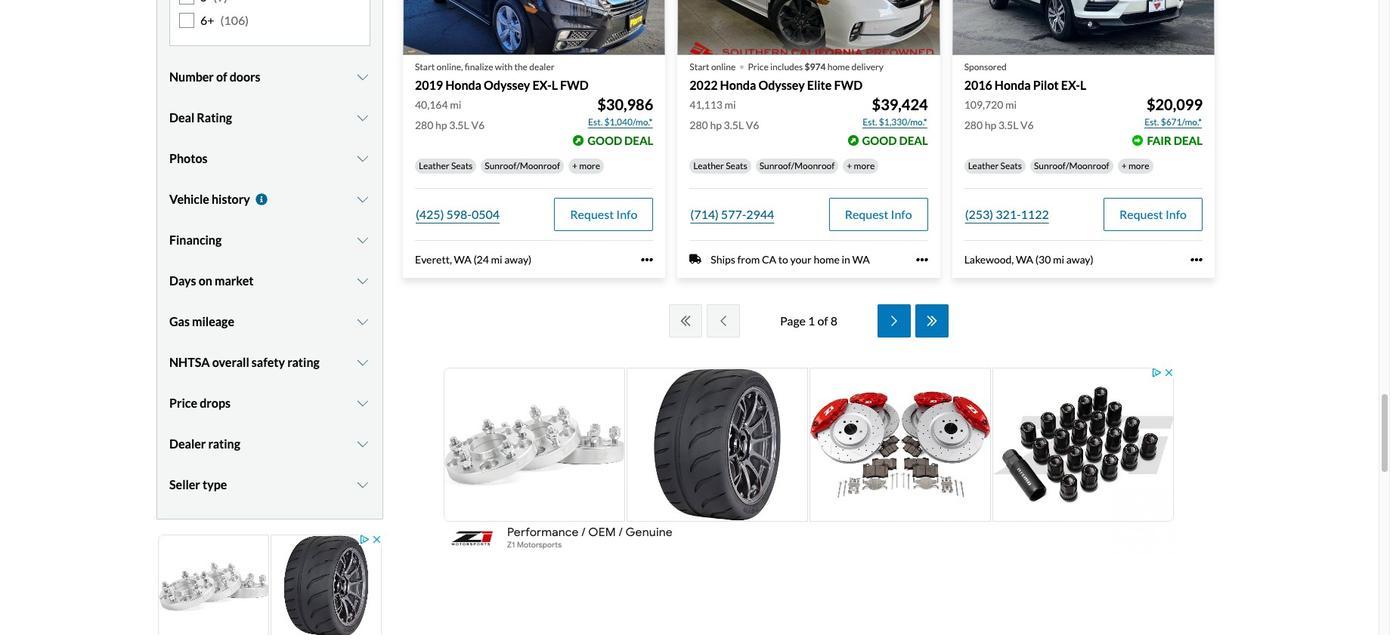Task type: describe. For each thing, give the bounding box(es) containing it.
page
[[780, 314, 806, 328]]

(24
[[474, 253, 489, 266]]

mi for ·
[[725, 98, 736, 111]]

deal for honda
[[1174, 134, 1203, 147]]

includes
[[770, 61, 803, 72]]

truck image
[[690, 253, 702, 266]]

598-
[[446, 207, 472, 221]]

leather seats for finalize
[[419, 160, 473, 171]]

1 horizontal spatial advertisement region
[[442, 367, 1176, 556]]

41,113
[[690, 98, 723, 111]]

leather for honda
[[968, 160, 999, 171]]

rating
[[197, 110, 232, 125]]

mi for finalize
[[450, 98, 461, 111]]

nhtsa overall safety rating button
[[169, 344, 371, 382]]

l inside start online, finalize with the dealer 2019 honda odyssey ex-l fwd
[[552, 78, 558, 92]]

deal rating button
[[169, 99, 371, 137]]

request for ·
[[845, 207, 889, 221]]

fwd inside start online · price includes $974 home delivery 2022 honda odyssey elite fwd
[[834, 78, 863, 92]]

dealer
[[529, 61, 555, 72]]

start online · price includes $974 home delivery 2022 honda odyssey elite fwd
[[690, 51, 884, 92]]

safety
[[252, 355, 285, 370]]

info for honda
[[1166, 207, 1187, 221]]

deal
[[169, 110, 194, 125]]

·
[[739, 51, 745, 78]]

(714)
[[691, 207, 719, 221]]

(253)
[[965, 207, 994, 221]]

start online, finalize with the dealer 2019 honda odyssey ex-l fwd
[[415, 61, 589, 92]]

dealer rating button
[[169, 426, 371, 463]]

sunroof/moonroof for honda
[[1034, 160, 1110, 171]]

info for ·
[[891, 207, 912, 221]]

hp for honda
[[985, 118, 997, 131]]

est. for finalize
[[588, 116, 603, 128]]

(714) 577-2944
[[691, 207, 775, 221]]

+ for finalize
[[572, 160, 578, 171]]

request info button for honda
[[1104, 198, 1203, 231]]

v6 for ·
[[746, 118, 759, 131]]

chevron down image for financing
[[356, 234, 371, 246]]

fwd inside start online, finalize with the dealer 2019 honda odyssey ex-l fwd
[[560, 78, 589, 92]]

(425) 598-0504 button
[[415, 198, 501, 231]]

$974
[[805, 61, 826, 72]]

$30,986 est. $1,040/mo.*
[[588, 95, 654, 128]]

from
[[738, 253, 760, 266]]

the
[[515, 61, 528, 72]]

2022
[[690, 78, 718, 92]]

mi right (24
[[491, 253, 503, 266]]

odyssey inside start online · price includes $974 home delivery 2022 honda odyssey elite fwd
[[759, 78, 805, 92]]

3 chevron down image from the top
[[356, 194, 371, 206]]

history
[[212, 192, 250, 206]]

doors
[[230, 70, 261, 84]]

pilot
[[1033, 78, 1059, 92]]

v6 for honda
[[1021, 118, 1034, 131]]

overall
[[212, 355, 249, 370]]

chevron down image for nhtsa overall safety rating
[[356, 357, 371, 369]]

dealer
[[169, 437, 206, 451]]

$1,040/mo.*
[[605, 116, 653, 128]]

white 2022 honda odyssey elite fwd minivan front-wheel drive automatic image
[[678, 0, 940, 55]]

more for honda
[[1129, 160, 1150, 171]]

leather for finalize
[[419, 160, 450, 171]]

financing button
[[169, 221, 371, 259]]

financing
[[169, 233, 222, 247]]

good deal for ·
[[862, 134, 928, 147]]

(106)
[[220, 13, 249, 27]]

6+ (106)
[[200, 13, 249, 27]]

+ more for honda
[[1122, 160, 1150, 171]]

ex- inside start online, finalize with the dealer 2019 honda odyssey ex-l fwd
[[533, 78, 552, 92]]

vehicle history
[[169, 192, 250, 206]]

$671/mo.*
[[1161, 116, 1202, 128]]

wa for $30,986
[[454, 253, 472, 266]]

honda inside start online · price includes $974 home delivery 2022 honda odyssey elite fwd
[[720, 78, 756, 92]]

gas
[[169, 314, 190, 329]]

$30,986
[[597, 95, 654, 113]]

request for finalize
[[570, 207, 614, 221]]

l inside the sponsored 2016 honda pilot ex-l
[[1080, 78, 1087, 92]]

3.5l for ·
[[724, 118, 744, 131]]

away) for $30,986
[[505, 253, 532, 266]]

request info for honda
[[1120, 207, 1187, 221]]

6+
[[200, 13, 214, 27]]

2016
[[965, 78, 993, 92]]

0504
[[472, 207, 500, 221]]

request info for finalize
[[570, 207, 638, 221]]

vehicle
[[169, 192, 209, 206]]

price inside dropdown button
[[169, 396, 197, 411]]

seller type
[[169, 478, 227, 492]]

seats for honda
[[1001, 160, 1022, 171]]

honda inside start online, finalize with the dealer 2019 honda odyssey ex-l fwd
[[445, 78, 482, 92]]

ellipsis h image for $20,099
[[1191, 254, 1203, 266]]

1 vertical spatial of
[[818, 314, 828, 328]]

est. $1,040/mo.* button
[[588, 115, 654, 130]]

nhtsa overall safety rating
[[169, 355, 320, 370]]

+ more for finalize
[[572, 160, 600, 171]]

deal for finalize
[[625, 134, 654, 147]]

40,164 mi 280 hp 3.5l v6
[[415, 98, 485, 131]]

on
[[199, 274, 212, 288]]

black 2019 honda odyssey ex-l fwd minivan front-wheel drive 9-speed automatic image
[[403, 0, 666, 55]]

info circle image
[[254, 194, 269, 206]]

days on market button
[[169, 262, 371, 300]]

price drops
[[169, 396, 231, 411]]

lakewood, wa (30 mi away)
[[965, 253, 1094, 266]]

chevron down image for dealer rating
[[356, 438, 371, 451]]

request info for ·
[[845, 207, 912, 221]]

home inside start online · price includes $974 home delivery 2022 honda odyssey elite fwd
[[828, 61, 850, 72]]

rating inside dealer rating dropdown button
[[208, 437, 240, 451]]

with
[[495, 61, 513, 72]]

hp for finalize
[[436, 118, 447, 131]]

sunroof/moonroof for finalize
[[485, 160, 560, 171]]

$20,099
[[1147, 95, 1203, 113]]

est. $1,330/mo.* button
[[862, 115, 928, 130]]

delivery
[[852, 61, 884, 72]]

start for ·
[[690, 61, 710, 72]]

elite
[[807, 78, 832, 92]]

321-
[[996, 207, 1021, 221]]

gas mileage button
[[169, 303, 371, 341]]



Task type: locate. For each thing, give the bounding box(es) containing it.
leather seats up (425) 598-0504
[[419, 160, 473, 171]]

+ more
[[572, 160, 600, 171], [847, 160, 875, 171], [1122, 160, 1150, 171]]

1 away) from the left
[[505, 253, 532, 266]]

6 chevron down image from the top
[[356, 316, 371, 328]]

to
[[779, 253, 788, 266]]

more for finalize
[[579, 160, 600, 171]]

0 horizontal spatial rating
[[208, 437, 240, 451]]

1 horizontal spatial leather seats
[[694, 160, 748, 171]]

1 honda from the left
[[445, 78, 482, 92]]

hp
[[436, 118, 447, 131], [710, 118, 722, 131], [985, 118, 997, 131]]

ex-
[[533, 78, 552, 92], [1061, 78, 1080, 92]]

2 horizontal spatial request info
[[1120, 207, 1187, 221]]

chevron down image inside number of doors dropdown button
[[356, 71, 371, 83]]

white 2016 honda pilot ex-l suv / crossover front-wheel drive automatic image
[[952, 0, 1215, 55]]

0 horizontal spatial honda
[[445, 78, 482, 92]]

2 horizontal spatial +
[[1122, 160, 1127, 171]]

1 wa from the left
[[454, 253, 472, 266]]

0 vertical spatial of
[[216, 70, 227, 84]]

2 horizontal spatial deal
[[1174, 134, 1203, 147]]

chevron down image inside photos dropdown button
[[356, 153, 371, 165]]

odyssey
[[484, 78, 530, 92], [759, 78, 805, 92]]

3.5l for finalize
[[449, 118, 469, 131]]

est. for honda
[[1145, 116, 1159, 128]]

1 info from the left
[[616, 207, 638, 221]]

3 280 from the left
[[965, 118, 983, 131]]

deal down $671/mo.*
[[1174, 134, 1203, 147]]

mi right 41,113 in the top of the page
[[725, 98, 736, 111]]

in
[[842, 253, 851, 266]]

3.5l down online
[[724, 118, 744, 131]]

v6 inside "41,113 mi 280 hp 3.5l v6"
[[746, 118, 759, 131]]

0 horizontal spatial v6
[[471, 118, 485, 131]]

more down est. $1,040/mo.* button
[[579, 160, 600, 171]]

est. inside $20,099 est. $671/mo.*
[[1145, 116, 1159, 128]]

2 horizontal spatial more
[[1129, 160, 1150, 171]]

start up 2022
[[690, 61, 710, 72]]

3 seats from the left
[[1001, 160, 1022, 171]]

2944
[[746, 207, 775, 221]]

0 horizontal spatial request
[[570, 207, 614, 221]]

advertisement region
[[442, 367, 1176, 556], [157, 534, 383, 636]]

1 horizontal spatial ex-
[[1061, 78, 1080, 92]]

home right $974
[[828, 61, 850, 72]]

40,164
[[415, 98, 448, 111]]

seats up the 321-
[[1001, 160, 1022, 171]]

3.5l down online,
[[449, 118, 469, 131]]

odyssey down the includes
[[759, 78, 805, 92]]

1 sunroof/moonroof from the left
[[485, 160, 560, 171]]

wa for $20,099
[[1016, 253, 1034, 266]]

2 start from the left
[[690, 61, 710, 72]]

days
[[169, 274, 196, 288]]

(253) 321-1122
[[965, 207, 1049, 221]]

lakewood,
[[965, 253, 1014, 266]]

0 horizontal spatial seats
[[451, 160, 473, 171]]

l
[[552, 78, 558, 92], [1080, 78, 1087, 92]]

1 hp from the left
[[436, 118, 447, 131]]

2 v6 from the left
[[746, 118, 759, 131]]

0 horizontal spatial est.
[[588, 116, 603, 128]]

hp down 41,113 in the top of the page
[[710, 118, 722, 131]]

1 start from the left
[[415, 61, 435, 72]]

request info button for ·
[[829, 198, 928, 231]]

1 leather seats from the left
[[419, 160, 473, 171]]

5 chevron down image from the top
[[356, 275, 371, 287]]

l down dealer in the left top of the page
[[552, 78, 558, 92]]

+ more down est. $1,330/mo.* button
[[847, 160, 875, 171]]

mi inside 109,720 mi 280 hp 3.5l v6
[[1006, 98, 1017, 111]]

0 vertical spatial rating
[[287, 355, 320, 370]]

mi
[[450, 98, 461, 111], [725, 98, 736, 111], [1006, 98, 1017, 111], [491, 253, 503, 266], [1053, 253, 1065, 266]]

1 request info button from the left
[[554, 198, 654, 231]]

0 horizontal spatial wa
[[454, 253, 472, 266]]

number of doors button
[[169, 58, 371, 96]]

chevron down image inside gas mileage dropdown button
[[356, 316, 371, 328]]

leather seats up the (714) 577-2944 at top
[[694, 160, 748, 171]]

2 horizontal spatial leather
[[968, 160, 999, 171]]

(425)
[[416, 207, 444, 221]]

leather for ·
[[694, 160, 724, 171]]

chevron right image
[[887, 316, 902, 328]]

home left in
[[814, 253, 840, 266]]

0 vertical spatial price
[[748, 61, 769, 72]]

mi right (30
[[1053, 253, 1065, 266]]

your
[[790, 253, 812, 266]]

3 request from the left
[[1120, 207, 1163, 221]]

+ for honda
[[1122, 160, 1127, 171]]

online
[[711, 61, 736, 72]]

v6 inside 109,720 mi 280 hp 3.5l v6
[[1021, 118, 1034, 131]]

request info button
[[554, 198, 654, 231], [829, 198, 928, 231], [1104, 198, 1203, 231]]

number
[[169, 70, 214, 84]]

0 horizontal spatial start
[[415, 61, 435, 72]]

sunroof/moonroof up 2944
[[760, 160, 835, 171]]

0 horizontal spatial 280
[[415, 118, 434, 131]]

seats up 598-
[[451, 160, 473, 171]]

0 horizontal spatial request info button
[[554, 198, 654, 231]]

2 horizontal spatial + more
[[1122, 160, 1150, 171]]

0 horizontal spatial odyssey
[[484, 78, 530, 92]]

1 horizontal spatial wa
[[853, 253, 870, 266]]

good deal down est. $1,330/mo.* button
[[862, 134, 928, 147]]

odyssey inside start online, finalize with the dealer 2019 honda odyssey ex-l fwd
[[484, 78, 530, 92]]

2 horizontal spatial est.
[[1145, 116, 1159, 128]]

2 horizontal spatial info
[[1166, 207, 1187, 221]]

3.5l
[[449, 118, 469, 131], [724, 118, 744, 131], [999, 118, 1019, 131]]

of inside number of doors dropdown button
[[216, 70, 227, 84]]

start inside start online, finalize with the dealer 2019 honda odyssey ex-l fwd
[[415, 61, 435, 72]]

1 horizontal spatial of
[[818, 314, 828, 328]]

8
[[831, 314, 838, 328]]

3 leather seats from the left
[[968, 160, 1022, 171]]

dealer rating
[[169, 437, 240, 451]]

2 l from the left
[[1080, 78, 1087, 92]]

1 vertical spatial rating
[[208, 437, 240, 451]]

$39,424
[[872, 95, 928, 113]]

1 horizontal spatial est.
[[863, 116, 877, 128]]

drops
[[200, 396, 231, 411]]

1 horizontal spatial good deal
[[862, 134, 928, 147]]

1 horizontal spatial honda
[[720, 78, 756, 92]]

sponsored 2016 honda pilot ex-l
[[965, 61, 1087, 92]]

2 wa from the left
[[853, 253, 870, 266]]

3.5l down the 109,720
[[999, 118, 1019, 131]]

$20,099 est. $671/mo.*
[[1145, 95, 1203, 128]]

fair deal
[[1147, 134, 1203, 147]]

(30
[[1036, 253, 1051, 266]]

2 request from the left
[[845, 207, 889, 221]]

1 horizontal spatial fwd
[[834, 78, 863, 92]]

chevron down image inside dealer rating dropdown button
[[356, 438, 371, 451]]

1122
[[1021, 207, 1049, 221]]

sunroof/moonroof up 1122
[[1034, 160, 1110, 171]]

2 deal from the left
[[899, 134, 928, 147]]

mi for honda
[[1006, 98, 1017, 111]]

1 280 from the left
[[415, 118, 434, 131]]

+
[[572, 160, 578, 171], [847, 160, 852, 171], [1122, 160, 1127, 171]]

2 leather seats from the left
[[694, 160, 748, 171]]

2 ellipsis h image from the left
[[1191, 254, 1203, 266]]

odyssey down with
[[484, 78, 530, 92]]

price inside start online · price includes $974 home delivery 2022 honda odyssey elite fwd
[[748, 61, 769, 72]]

3 request info from the left
[[1120, 207, 1187, 221]]

1 horizontal spatial ellipsis h image
[[1191, 254, 1203, 266]]

41,113 mi 280 hp 3.5l v6
[[690, 98, 759, 131]]

start up 2019
[[415, 61, 435, 72]]

3 more from the left
[[1129, 160, 1150, 171]]

est. for ·
[[863, 116, 877, 128]]

0 horizontal spatial info
[[616, 207, 638, 221]]

seats for finalize
[[451, 160, 473, 171]]

3 hp from the left
[[985, 118, 997, 131]]

2 request info from the left
[[845, 207, 912, 221]]

of
[[216, 70, 227, 84], [818, 314, 828, 328]]

1 horizontal spatial 3.5l
[[724, 118, 744, 131]]

ex- inside the sponsored 2016 honda pilot ex-l
[[1061, 78, 1080, 92]]

0 horizontal spatial of
[[216, 70, 227, 84]]

est. up fair
[[1145, 116, 1159, 128]]

3.5l inside 109,720 mi 280 hp 3.5l v6
[[999, 118, 1019, 131]]

photos
[[169, 151, 208, 166]]

0 horizontal spatial deal
[[625, 134, 654, 147]]

fwd up $30,986 est. $1,040/mo.*
[[560, 78, 589, 92]]

chevron down image for price drops
[[356, 398, 371, 410]]

1 horizontal spatial price
[[748, 61, 769, 72]]

request info
[[570, 207, 638, 221], [845, 207, 912, 221], [1120, 207, 1187, 221]]

sunroof/moonroof for ·
[[760, 160, 835, 171]]

chevron down image for deal rating
[[356, 112, 371, 124]]

$39,424 est. $1,330/mo.*
[[863, 95, 928, 128]]

280
[[415, 118, 434, 131], [690, 118, 708, 131], [965, 118, 983, 131]]

1 request from the left
[[570, 207, 614, 221]]

chevron down image for days on market
[[356, 275, 371, 287]]

hp for ·
[[710, 118, 722, 131]]

280 inside '40,164 mi 280 hp 3.5l v6'
[[415, 118, 434, 131]]

ships
[[711, 253, 736, 266]]

(253) 321-1122 button
[[965, 198, 1050, 231]]

2 info from the left
[[891, 207, 912, 221]]

1 horizontal spatial request
[[845, 207, 889, 221]]

3.5l inside "41,113 mi 280 hp 3.5l v6"
[[724, 118, 744, 131]]

leather seats for ·
[[694, 160, 748, 171]]

0 horizontal spatial price
[[169, 396, 197, 411]]

hp inside 109,720 mi 280 hp 3.5l v6
[[985, 118, 997, 131]]

3 sunroof/moonroof from the left
[[1034, 160, 1110, 171]]

0 horizontal spatial l
[[552, 78, 558, 92]]

wa left (30
[[1016, 253, 1034, 266]]

+ more down fair
[[1122, 160, 1150, 171]]

chevron down image
[[356, 71, 371, 83], [356, 112, 371, 124], [356, 194, 371, 206], [356, 234, 371, 246], [356, 275, 371, 287], [356, 316, 371, 328], [356, 398, 371, 410], [356, 438, 371, 451], [356, 479, 371, 491]]

1 v6 from the left
[[471, 118, 485, 131]]

ships from ca to your home in wa
[[711, 253, 870, 266]]

2 horizontal spatial request info button
[[1104, 198, 1203, 231]]

away) right (30
[[1067, 253, 1094, 266]]

3 wa from the left
[[1016, 253, 1034, 266]]

finalize
[[465, 61, 493, 72]]

leather up (425)
[[419, 160, 450, 171]]

seats up 577-
[[726, 160, 748, 171]]

3 leather from the left
[[968, 160, 999, 171]]

0 vertical spatial home
[[828, 61, 850, 72]]

est. $671/mo.* button
[[1144, 115, 1203, 130]]

2 horizontal spatial seats
[[1001, 160, 1022, 171]]

+ more for ·
[[847, 160, 875, 171]]

market
[[215, 274, 254, 288]]

0 horizontal spatial good deal
[[588, 134, 654, 147]]

0 horizontal spatial good
[[588, 134, 622, 147]]

mileage
[[192, 314, 234, 329]]

more down fair
[[1129, 160, 1150, 171]]

280 for finalize
[[415, 118, 434, 131]]

honda
[[445, 78, 482, 92], [720, 78, 756, 92], [995, 78, 1031, 92]]

rating right dealer on the bottom left of page
[[208, 437, 240, 451]]

0 horizontal spatial leather seats
[[419, 160, 473, 171]]

l right pilot
[[1080, 78, 1087, 92]]

ca
[[762, 253, 777, 266]]

1 fwd from the left
[[560, 78, 589, 92]]

1 horizontal spatial hp
[[710, 118, 722, 131]]

1 vertical spatial price
[[169, 396, 197, 411]]

2 horizontal spatial hp
[[985, 118, 997, 131]]

1 leather from the left
[[419, 160, 450, 171]]

page 1 of 8
[[780, 314, 838, 328]]

2 chevron down image from the top
[[356, 357, 371, 369]]

1
[[808, 314, 815, 328]]

honda down online,
[[445, 78, 482, 92]]

honda down sponsored
[[995, 78, 1031, 92]]

away) right (24
[[505, 253, 532, 266]]

3 3.5l from the left
[[999, 118, 1019, 131]]

0 horizontal spatial away)
[[505, 253, 532, 266]]

1 vertical spatial chevron down image
[[356, 357, 371, 369]]

everett, wa (24 mi away)
[[415, 253, 532, 266]]

fwd
[[560, 78, 589, 92], [834, 78, 863, 92]]

0 horizontal spatial fwd
[[560, 78, 589, 92]]

1 horizontal spatial l
[[1080, 78, 1087, 92]]

seats for ·
[[726, 160, 748, 171]]

0 horizontal spatial +
[[572, 160, 578, 171]]

3.5l for honda
[[999, 118, 1019, 131]]

request
[[570, 207, 614, 221], [845, 207, 889, 221], [1120, 207, 1163, 221]]

$1,330/mo.*
[[879, 116, 927, 128]]

1 deal from the left
[[625, 134, 654, 147]]

3 v6 from the left
[[1021, 118, 1034, 131]]

2 odyssey from the left
[[759, 78, 805, 92]]

1 horizontal spatial +
[[847, 160, 852, 171]]

deal rating
[[169, 110, 232, 125]]

280 down 40,164
[[415, 118, 434, 131]]

chevron down image for gas mileage
[[356, 316, 371, 328]]

1 chevron down image from the top
[[356, 153, 371, 165]]

1 3.5l from the left
[[449, 118, 469, 131]]

1 request info from the left
[[570, 207, 638, 221]]

chevron down image inside deal rating dropdown button
[[356, 112, 371, 124]]

2 horizontal spatial leather seats
[[968, 160, 1022, 171]]

0 horizontal spatial sunroof/moonroof
[[485, 160, 560, 171]]

leather seats up (253) 321-1122
[[968, 160, 1022, 171]]

request info button for finalize
[[554, 198, 654, 231]]

(425) 598-0504
[[416, 207, 500, 221]]

chevron left image
[[716, 316, 731, 328]]

1 horizontal spatial start
[[690, 61, 710, 72]]

0 horizontal spatial request info
[[570, 207, 638, 221]]

9 chevron down image from the top
[[356, 479, 371, 491]]

v6 down start online · price includes $974 home delivery 2022 honda odyssey elite fwd
[[746, 118, 759, 131]]

ellipsis h image
[[916, 254, 928, 266]]

1 horizontal spatial request info
[[845, 207, 912, 221]]

1 chevron down image from the top
[[356, 71, 371, 83]]

1 horizontal spatial rating
[[287, 355, 320, 370]]

109,720
[[965, 98, 1004, 111]]

price right "·"
[[748, 61, 769, 72]]

1 more from the left
[[579, 160, 600, 171]]

2 horizontal spatial 3.5l
[[999, 118, 1019, 131]]

2 3.5l from the left
[[724, 118, 744, 131]]

info for finalize
[[616, 207, 638, 221]]

2 seats from the left
[[726, 160, 748, 171]]

leather up the (714)
[[694, 160, 724, 171]]

2 horizontal spatial 280
[[965, 118, 983, 131]]

1 horizontal spatial info
[[891, 207, 912, 221]]

2 horizontal spatial request
[[1120, 207, 1163, 221]]

chevron down image for photos
[[356, 153, 371, 165]]

number of doors
[[169, 70, 261, 84]]

seller type button
[[169, 466, 371, 504]]

chevron down image inside days on market dropdown button
[[356, 275, 371, 287]]

sunroof/moonroof
[[485, 160, 560, 171], [760, 160, 835, 171], [1034, 160, 1110, 171]]

est. left the $1,330/mo.*
[[863, 116, 877, 128]]

hp inside "41,113 mi 280 hp 3.5l v6"
[[710, 118, 722, 131]]

280 inside 109,720 mi 280 hp 3.5l v6
[[965, 118, 983, 131]]

3 request info button from the left
[[1104, 198, 1203, 231]]

3 + more from the left
[[1122, 160, 1150, 171]]

good deal down est. $1,040/mo.* button
[[588, 134, 654, 147]]

1 horizontal spatial deal
[[899, 134, 928, 147]]

chevron down image for seller type
[[356, 479, 371, 491]]

photos button
[[169, 140, 371, 178]]

good down est. $1,040/mo.* button
[[588, 134, 622, 147]]

mi right 40,164
[[450, 98, 461, 111]]

1 horizontal spatial good
[[862, 134, 897, 147]]

7 chevron down image from the top
[[356, 398, 371, 410]]

1 horizontal spatial more
[[854, 160, 875, 171]]

wa right in
[[853, 253, 870, 266]]

good deal for finalize
[[588, 134, 654, 147]]

2 sunroof/moonroof from the left
[[760, 160, 835, 171]]

1 horizontal spatial odyssey
[[759, 78, 805, 92]]

0 horizontal spatial ellipsis h image
[[641, 254, 654, 266]]

+ for ·
[[847, 160, 852, 171]]

2 away) from the left
[[1067, 253, 1094, 266]]

est. left $1,040/mo.*
[[588, 116, 603, 128]]

good for finalize
[[588, 134, 622, 147]]

good down est. $1,330/mo.* button
[[862, 134, 897, 147]]

2 ex- from the left
[[1061, 78, 1080, 92]]

chevron down image inside nhtsa overall safety rating dropdown button
[[356, 357, 371, 369]]

honda inside the sponsored 2016 honda pilot ex-l
[[995, 78, 1031, 92]]

chevron down image
[[356, 153, 371, 165], [356, 357, 371, 369]]

2 hp from the left
[[710, 118, 722, 131]]

3 deal from the left
[[1174, 134, 1203, 147]]

deal down the $1,330/mo.*
[[899, 134, 928, 147]]

nhtsa
[[169, 355, 210, 370]]

1 horizontal spatial leather
[[694, 160, 724, 171]]

v6 down start online, finalize with the dealer 2019 honda odyssey ex-l fwd
[[471, 118, 485, 131]]

280 down the 109,720
[[965, 118, 983, 131]]

1 good from the left
[[588, 134, 622, 147]]

start for finalize
[[415, 61, 435, 72]]

1 ellipsis h image from the left
[[641, 254, 654, 266]]

1 ex- from the left
[[533, 78, 552, 92]]

2 280 from the left
[[690, 118, 708, 131]]

vehicle history button
[[169, 181, 371, 218]]

deal
[[625, 134, 654, 147], [899, 134, 928, 147], [1174, 134, 1203, 147]]

2 request info button from the left
[[829, 198, 928, 231]]

ex- right pilot
[[1061, 78, 1080, 92]]

0 horizontal spatial more
[[579, 160, 600, 171]]

0 horizontal spatial advertisement region
[[157, 534, 383, 636]]

everett,
[[415, 253, 452, 266]]

0 horizontal spatial leather
[[419, 160, 450, 171]]

1 horizontal spatial v6
[[746, 118, 759, 131]]

of left doors
[[216, 70, 227, 84]]

wa left (24
[[454, 253, 472, 266]]

2 honda from the left
[[720, 78, 756, 92]]

leather up (253)
[[968, 160, 999, 171]]

1 horizontal spatial request info button
[[829, 198, 928, 231]]

2 fwd from the left
[[834, 78, 863, 92]]

more for ·
[[854, 160, 875, 171]]

1 horizontal spatial away)
[[1067, 253, 1094, 266]]

1 vertical spatial home
[[814, 253, 840, 266]]

3 info from the left
[[1166, 207, 1187, 221]]

fwd down delivery
[[834, 78, 863, 92]]

3 est. from the left
[[1145, 116, 1159, 128]]

ellipsis h image for $30,986
[[641, 254, 654, 266]]

2019
[[415, 78, 443, 92]]

3 + from the left
[[1122, 160, 1127, 171]]

mi inside '40,164 mi 280 hp 3.5l v6'
[[450, 98, 461, 111]]

2 more from the left
[[854, 160, 875, 171]]

1 odyssey from the left
[[484, 78, 530, 92]]

0 vertical spatial chevron down image
[[356, 153, 371, 165]]

2 horizontal spatial wa
[[1016, 253, 1034, 266]]

280 inside "41,113 mi 280 hp 3.5l v6"
[[690, 118, 708, 131]]

1 horizontal spatial 280
[[690, 118, 708, 131]]

est. inside $30,986 est. $1,040/mo.*
[[588, 116, 603, 128]]

more down est. $1,330/mo.* button
[[854, 160, 875, 171]]

start inside start online · price includes $974 home delivery 2022 honda odyssey elite fwd
[[690, 61, 710, 72]]

price drops button
[[169, 385, 371, 423]]

chevron double right image
[[925, 316, 940, 328]]

days on market
[[169, 274, 254, 288]]

109,720 mi 280 hp 3.5l v6
[[965, 98, 1034, 131]]

1 l from the left
[[552, 78, 558, 92]]

0 horizontal spatial ex-
[[533, 78, 552, 92]]

280 for honda
[[965, 118, 983, 131]]

1 + more from the left
[[572, 160, 600, 171]]

price left "drops"
[[169, 396, 197, 411]]

mi right the 109,720
[[1006, 98, 1017, 111]]

hp down the 109,720
[[985, 118, 997, 131]]

hp down 40,164
[[436, 118, 447, 131]]

2 chevron down image from the top
[[356, 112, 371, 124]]

hp inside '40,164 mi 280 hp 3.5l v6'
[[436, 118, 447, 131]]

good for ·
[[862, 134, 897, 147]]

chevron double left image
[[678, 316, 693, 328]]

4 chevron down image from the top
[[356, 234, 371, 246]]

leather seats for honda
[[968, 160, 1022, 171]]

sponsored
[[965, 61, 1007, 72]]

2 good deal from the left
[[862, 134, 928, 147]]

away) for $20,099
[[1067, 253, 1094, 266]]

2 horizontal spatial honda
[[995, 78, 1031, 92]]

2 good from the left
[[862, 134, 897, 147]]

est. inside $39,424 est. $1,330/mo.*
[[863, 116, 877, 128]]

chevron down image for number of doors
[[356, 71, 371, 83]]

ellipsis h image
[[641, 254, 654, 266], [1191, 254, 1203, 266]]

chevron down image inside price drops dropdown button
[[356, 398, 371, 410]]

rating inside nhtsa overall safety rating dropdown button
[[287, 355, 320, 370]]

2 + more from the left
[[847, 160, 875, 171]]

2 leather from the left
[[694, 160, 724, 171]]

2 + from the left
[[847, 160, 852, 171]]

1 horizontal spatial sunroof/moonroof
[[760, 160, 835, 171]]

+ more down est. $1,040/mo.* button
[[572, 160, 600, 171]]

v6 inside '40,164 mi 280 hp 3.5l v6'
[[471, 118, 485, 131]]

price
[[748, 61, 769, 72], [169, 396, 197, 411]]

deal down $1,040/mo.*
[[625, 134, 654, 147]]

chevron down image inside seller type dropdown button
[[356, 479, 371, 491]]

fair
[[1147, 134, 1172, 147]]

online,
[[437, 61, 463, 72]]

(714) 577-2944 button
[[690, 198, 775, 231]]

deal for ·
[[899, 134, 928, 147]]

mi inside "41,113 mi 280 hp 3.5l v6"
[[725, 98, 736, 111]]

0 horizontal spatial + more
[[572, 160, 600, 171]]

577-
[[721, 207, 746, 221]]

1 good deal from the left
[[588, 134, 654, 147]]

0 horizontal spatial hp
[[436, 118, 447, 131]]

8 chevron down image from the top
[[356, 438, 371, 451]]

sunroof/moonroof up 0504
[[485, 160, 560, 171]]

chevron down image inside financing dropdown button
[[356, 234, 371, 246]]

ex- down dealer in the left top of the page
[[533, 78, 552, 92]]

request for honda
[[1120, 207, 1163, 221]]

of right 1
[[818, 314, 828, 328]]

1 horizontal spatial seats
[[726, 160, 748, 171]]

v6 down pilot
[[1021, 118, 1034, 131]]

1 + from the left
[[572, 160, 578, 171]]

v6 for finalize
[[471, 118, 485, 131]]

3 honda from the left
[[995, 78, 1031, 92]]

2 horizontal spatial v6
[[1021, 118, 1034, 131]]

3.5l inside '40,164 mi 280 hp 3.5l v6'
[[449, 118, 469, 131]]

rating right safety
[[287, 355, 320, 370]]

1 seats from the left
[[451, 160, 473, 171]]

wa
[[454, 253, 472, 266], [853, 253, 870, 266], [1016, 253, 1034, 266]]

1 horizontal spatial + more
[[847, 160, 875, 171]]

280 for ·
[[690, 118, 708, 131]]

1 est. from the left
[[588, 116, 603, 128]]

good deal
[[588, 134, 654, 147], [862, 134, 928, 147]]

2 est. from the left
[[863, 116, 877, 128]]

v6
[[471, 118, 485, 131], [746, 118, 759, 131], [1021, 118, 1034, 131]]

0 horizontal spatial 3.5l
[[449, 118, 469, 131]]

280 down 41,113 in the top of the page
[[690, 118, 708, 131]]

honda down online
[[720, 78, 756, 92]]

2 horizontal spatial sunroof/moonroof
[[1034, 160, 1110, 171]]



Task type: vqa. For each thing, say whether or not it's contained in the screenshot.
the middle THE HP
yes



